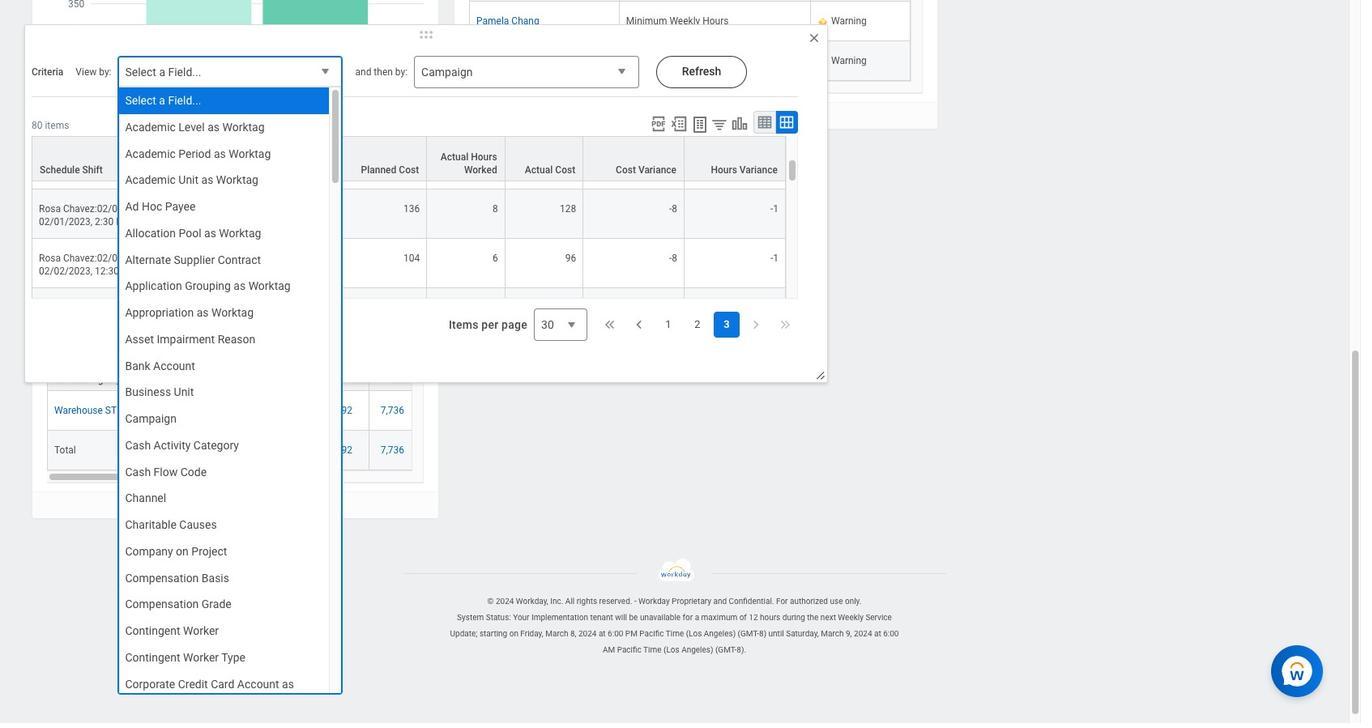 Task type: vqa. For each thing, say whether or not it's contained in the screenshot.
clipboard ICON to the bottom
no



Task type: locate. For each thing, give the bounding box(es) containing it.
1 vertical spatial view
[[668, 110, 689, 122]]

1 field... from the top
[[168, 66, 201, 79]]

492 for second "7,736" button from the bottom of the scheduled vs. actual by location element
[[336, 405, 352, 416]]

actual cost up 128
[[525, 165, 575, 176]]

2 contingent from the top
[[125, 651, 180, 664]]

1 by: from the left
[[99, 66, 111, 78]]

(los down for
[[686, 630, 702, 639]]

– for rosa chavez:01/31/2023, 6:00 am – 01/31/2023, 2:30 pm
[[191, 153, 198, 165]]

0 vertical spatial (gmt-
[[738, 630, 759, 639]]

am up academic unit as worktag
[[174, 153, 189, 165]]

1 vertical spatial cash
[[125, 465, 151, 478]]

rosa chavez:01/31/2023, 6:00 am – 01/31/2023, 2:30 pm element
[[39, 150, 198, 178]]

as for level
[[208, 121, 220, 133]]

8 up 1 button
[[672, 253, 677, 264]]

563 right activity
[[229, 445, 246, 456]]

worktag
[[222, 121, 265, 133], [229, 147, 271, 160], [216, 174, 258, 187], [219, 227, 261, 240], [248, 280, 291, 293], [211, 306, 254, 319], [125, 693, 167, 706]]

0 vertical spatial 492
[[160, 273, 177, 285]]

0 horizontal spatial campaign
[[125, 412, 177, 425]]

1 vertical spatial compensation
[[125, 598, 199, 611]]

0 vertical spatial -8
[[669, 203, 677, 214]]

0 vertical spatial on
[[176, 545, 189, 558]]

weekly up 9,
[[838, 613, 864, 622]]

1 vertical spatial actual hours worked button
[[314, 334, 369, 390]]

worker for contingent worker type
[[183, 651, 219, 664]]

payee
[[165, 200, 196, 213]]

(los down unavailable
[[664, 646, 680, 655]]

pm inside rosa chavez:02/02/2023, 6:00 am – 02/02/2023, 12:30 pm
[[121, 266, 136, 277]]

0 horizontal spatial weekly
[[670, 15, 700, 27]]

view more ... link
[[455, 102, 937, 129]]

6:00 down will
[[608, 630, 623, 639]]

(gmt- down '12'
[[738, 630, 759, 639]]

asset
[[125, 333, 154, 346]]

as right period
[[214, 147, 226, 160]]

1 horizontal spatial on
[[509, 630, 518, 639]]

friday,
[[520, 630, 543, 639]]

row containing rosa chavez:02/02/2023, 6:00 am – 02/02/2023, 12:30 pm
[[32, 239, 786, 288]]

2 worker from the top
[[183, 651, 219, 664]]

unit for business
[[174, 386, 194, 399]]

rosa chavez:02/02/2023, 6:00 am – 02/02/2023, 12:30 pm element
[[39, 249, 198, 277]]

1 horizontal spatial planned hours
[[265, 165, 329, 176]]

am up the pool
[[174, 203, 189, 214]]

cost inside scheduled vs. actual by location element
[[393, 374, 413, 386]]

pm inside © 2024 workday, inc. all rights reserved. - workday proprietary and confidential. for authorized use only. system status: your implementation tenant will be unavailable for a maximum of 12 hours during the next weekly service update; starting on friday, march 8, 2024 at 6:00 pm pacific time (los angeles) (gmt-8) until saturday, march 9, 2024 at 6:00 am pacific time (los angeles) (gmt-8).
[[625, 630, 638, 639]]

worktag up reason
[[211, 306, 254, 319]]

2 cash from the top
[[125, 465, 151, 478]]

select
[[125, 66, 156, 79], [125, 94, 156, 107]]

2:30 down chavez:01/31/2023,
[[95, 166, 114, 178]]

hoc
[[142, 200, 162, 213]]

1 horizontal spatial planned
[[265, 165, 301, 176]]

6:00 up allocation on the left top of the page
[[153, 203, 172, 214]]

1 worker from the top
[[183, 625, 219, 638]]

actual cost for the rightmost actual cost popup button
[[525, 165, 575, 176]]

© 2024 workday, inc. all rights reserved. - workday proprietary and confidential. for authorized use only. system status: your implementation tenant will be unavailable for a maximum of 12 hours during the next weekly service update; starting on friday, march 8, 2024 at 6:00 pm pacific time (los angeles) (gmt-8) until saturday, march 9, 2024 at 6:00 am pacific time (los angeles) (gmt-8).
[[450, 597, 899, 655]]

chavez
[[501, 55, 532, 67]]

footer
[[0, 559, 1349, 659]]

hours inside column header
[[335, 361, 361, 373]]

1 cash from the top
[[125, 439, 151, 452]]

select inside dropdown button
[[125, 66, 156, 79]]

rosa left chavez
[[476, 55, 498, 67]]

warning element
[[831, 12, 867, 27], [831, 52, 867, 67]]

0 vertical spatial contingent
[[125, 625, 180, 638]]

0 horizontal spatial variance
[[638, 165, 677, 176]]

rosa chavez:02/01/2023, 6:00 am – 02/01/2023, 2:30 pm element
[[39, 200, 198, 227]]

as for unit
[[201, 174, 213, 187]]

am up 492 dropdown button
[[174, 253, 189, 264]]

campaign down move modal image
[[421, 66, 473, 79]]

1 variance from the left
[[638, 165, 677, 176]]

on down your
[[509, 630, 518, 639]]

pacific down be
[[617, 646, 642, 655]]

1 horizontal spatial view
[[668, 110, 689, 122]]

0 horizontal spatial at
[[599, 630, 606, 639]]

pm right 12:30 at the left
[[121, 266, 136, 277]]

pm inside 'rosa chavez:02/01/2023, 6:00 am – 02/01/2023, 2:30 pm'
[[116, 216, 131, 227]]

2 warning element from the top
[[831, 52, 867, 67]]

company on project
[[125, 545, 227, 558]]

1 vertical spatial worker
[[183, 651, 219, 664]]

2 -8 from the top
[[669, 253, 677, 264]]

view right criteria on the top left
[[76, 66, 97, 78]]

0 vertical spatial compensation
[[125, 572, 199, 585]]

2 vertical spatial 492
[[336, 445, 352, 456]]

2 2:30 from the top
[[95, 216, 114, 227]]

application grouping as worktag
[[125, 280, 291, 293]]

select a field... button
[[118, 56, 343, 89]]

6:00 inside 'rosa chavez:02/01/2023, 6:00 am – 02/01/2023, 2:30 pm'
[[153, 203, 172, 214]]

contingent for contingent worker
[[125, 625, 180, 638]]

0 horizontal spatial actual hours worked
[[57, 273, 148, 285]]

compensation grade
[[125, 598, 232, 611]]

2:30 down chavez:02/01/2023,
[[95, 216, 114, 227]]

at down tenant
[[599, 630, 606, 639]]

2:30 for 01/31/2023,
[[95, 166, 114, 178]]

(gmt- down "maximum"
[[715, 646, 737, 655]]

as for period
[[214, 147, 226, 160]]

actual hours worked column header
[[314, 333, 369, 406]]

1 vertical spatial contingent
[[125, 651, 180, 664]]

view printable version (pdf) image
[[650, 115, 668, 133]]

and
[[355, 66, 371, 78], [713, 597, 727, 606]]

6:00 down service
[[883, 630, 899, 639]]

scheduling organization
[[55, 374, 161, 386]]

planned for planned hours popup button on the left top of the page
[[265, 165, 301, 176]]

alternate
[[125, 253, 171, 266]]

6:00 for chavez:02/01/2023,
[[153, 203, 172, 214]]

contingent worker
[[125, 625, 219, 638]]

8 up 6
[[493, 203, 498, 214]]

am inside 'rosa chavez:02/01/2023, 6:00 am – 02/01/2023, 2:30 pm'
[[174, 203, 189, 214]]

company
[[125, 545, 173, 558]]

rosa for rosa chavez:01/31/2023, 6:00 am – 01/31/2023, 2:30 pm
[[39, 153, 61, 165]]

7,736
[[381, 405, 404, 416], [381, 445, 404, 456]]

2 academic from the top
[[125, 147, 176, 160]]

2024 right '8,'
[[578, 630, 597, 639]]

scheduling
[[55, 374, 103, 386]]

0 vertical spatial actual hours worked
[[441, 152, 497, 176]]

-1 for 96
[[770, 253, 779, 264]]

0 vertical spatial 7,736
[[381, 405, 404, 416]]

pm down 'ad'
[[116, 216, 131, 227]]

vs.
[[99, 306, 114, 318]]

schedule validation warnings element
[[455, 0, 937, 129]]

warning right severity image
[[831, 15, 867, 27]]

1 contingent from the top
[[125, 625, 180, 638]]

2 compensation from the top
[[125, 598, 199, 611]]

worktag for allocation pool as worktag
[[219, 227, 261, 240]]

1 vertical spatial select a field...
[[125, 94, 201, 107]]

chang
[[512, 15, 539, 27]]

9 left planned cost popup button
[[325, 153, 330, 165]]

actual cost right actual hours worked column header
[[385, 361, 413, 386]]

actual hours worked
[[441, 152, 497, 176], [57, 273, 148, 285], [328, 348, 361, 386]]

1 vertical spatial (gmt-
[[715, 646, 737, 655]]

worktag down academic period as worktag element
[[216, 174, 258, 187]]

time down unavailable
[[643, 646, 662, 655]]

2 by: from the left
[[395, 66, 408, 78]]

2:30 inside 'rosa chavez:02/01/2023, 6:00 am – 02/01/2023, 2:30 pm'
[[95, 216, 114, 227]]

variance down view printable version (pdf) image
[[638, 165, 677, 176]]

– inside 'rosa chavez:02/01/2023, 6:00 am – 02/01/2023, 2:30 pm'
[[191, 203, 198, 214]]

492
[[160, 273, 177, 285], [336, 405, 352, 416], [336, 445, 352, 456]]

0 vertical spatial angeles)
[[704, 630, 736, 639]]

field...
[[168, 66, 201, 79], [168, 94, 201, 107]]

view by:
[[76, 66, 111, 78]]

on inside © 2024 workday, inc. all rights reserved. - workday proprietary and confidential. for authorized use only. system status: your implementation tenant will be unavailable for a maximum of 12 hours during the next weekly service update; starting on friday, march 8, 2024 at 6:00 pm pacific time (los angeles) (gmt-8) until saturday, march 9, 2024 at 6:00 am pacific time (los angeles) (gmt-8).
[[509, 630, 518, 639]]

contingent inside contingent worker element
[[125, 625, 180, 638]]

and left then
[[355, 66, 371, 78]]

cash activity category
[[125, 439, 239, 452]]

1 vertical spatial 136
[[403, 203, 420, 214]]

by: right criteria on the top left
[[99, 66, 111, 78]]

march down implementation
[[545, 630, 568, 639]]

0 vertical spatial actual cost button
[[505, 137, 583, 181]]

0 horizontal spatial planned
[[57, 249, 92, 260]]

toolbar
[[645, 111, 798, 136]]

1 horizontal spatial variance
[[740, 165, 778, 176]]

1 vertical spatial actual hours worked
[[57, 273, 148, 285]]

rosa up 02/01/2023,
[[39, 203, 61, 214]]

select a field... element
[[125, 93, 201, 108]]

account down "impairment"
[[153, 359, 195, 372]]

as inside academic level as worktag element
[[208, 121, 220, 133]]

2 at from the left
[[874, 630, 881, 639]]

136 for 8
[[403, 203, 420, 214]]

as down application grouping as worktag element
[[197, 306, 209, 319]]

563 button
[[133, 248, 151, 261], [229, 444, 248, 457]]

0 vertical spatial account
[[153, 359, 195, 372]]

1 horizontal spatial campaign
[[421, 66, 473, 79]]

project
[[191, 545, 227, 558]]

academic period as worktag element
[[125, 146, 271, 161]]

worktag up contract
[[219, 227, 261, 240]]

2 -1 from the top
[[770, 253, 779, 264]]

view right view printable version (pdf) image
[[668, 110, 689, 122]]

field... up level
[[168, 94, 201, 107]]

account right card on the left bottom of page
[[237, 678, 279, 691]]

period
[[179, 147, 211, 160]]

136
[[403, 153, 420, 165], [403, 203, 420, 214]]

compensation basis element
[[125, 571, 229, 586]]

1 horizontal spatial 563
[[229, 445, 246, 456]]

0 vertical spatial field...
[[168, 66, 201, 79]]

actual cost for actual cost popup button to the bottom
[[385, 361, 413, 386]]

1 vertical spatial -1
[[770, 253, 779, 264]]

select up select a field... element at the top of the page
[[125, 66, 156, 79]]

row containing rosa chavez
[[469, 41, 911, 81]]

-8 down cost variance on the left top of page
[[669, 203, 677, 214]]

worktag for application grouping as worktag
[[248, 280, 291, 293]]

2 136 from the top
[[403, 203, 420, 214]]

days
[[710, 55, 731, 67]]

rosa up 02/02/2023,
[[39, 253, 61, 264]]

– inside rosa chavez:01/31/2023, 6:00 am – 01/31/2023, 2:30 pm
[[191, 153, 198, 165]]

-8 for 128
[[669, 203, 677, 214]]

1 horizontal spatial by:
[[395, 66, 408, 78]]

1 select from the top
[[125, 66, 156, 79]]

6:00 up 492 dropdown button
[[153, 253, 172, 264]]

1 vertical spatial academic
[[125, 147, 176, 160]]

unit for academic
[[179, 174, 199, 187]]

corporate credit card account as worktag element
[[125, 677, 324, 707]]

compensation up contingent worker
[[125, 598, 199, 611]]

cash for cash flow code
[[125, 465, 151, 478]]

as inside academic unit as worktag element
[[201, 174, 213, 187]]

2:30 inside rosa chavez:01/31/2023, 6:00 am – 01/31/2023, 2:30 pm
[[95, 166, 114, 178]]

academic
[[125, 121, 176, 133], [125, 147, 176, 160], [125, 174, 176, 187]]

field... up select a field... element at the top of the page
[[168, 66, 201, 79]]

1 horizontal spatial actual cost
[[525, 165, 575, 176]]

2 warning from the top
[[831, 55, 867, 67]]

select up schedule shift popup button in the top of the page
[[125, 94, 156, 107]]

1 vertical spatial planned hours
[[57, 249, 120, 260]]

1 vertical spatial 7,736
[[381, 445, 404, 456]]

as down contract
[[234, 280, 246, 293]]

1 warning element from the top
[[831, 12, 867, 27]]

unit down bank account element
[[174, 386, 194, 399]]

6:00 inside rosa chavez:02/02/2023, 6:00 am – 02/02/2023, 12:30 pm
[[153, 253, 172, 264]]

1 vertical spatial account
[[237, 678, 279, 691]]

6:00 inside rosa chavez:01/31/2023, 6:00 am – 01/31/2023, 2:30 pm
[[153, 153, 172, 165]]

1 vertical spatial 2:30
[[95, 216, 114, 227]]

as for pool
[[204, 227, 216, 240]]

worktag right level
[[222, 121, 265, 133]]

2 7,736 button from the top
[[381, 444, 407, 457]]

1 7,736 button from the top
[[381, 404, 407, 417]]

0 horizontal spatial by:
[[99, 66, 111, 78]]

cash flow code element
[[125, 465, 207, 480]]

column header
[[263, 333, 314, 391]]

ad hoc payee element
[[125, 199, 196, 215]]

list containing 1
[[655, 312, 740, 338]]

0 horizontal spatial worked
[[115, 273, 148, 285]]

as right card on the left bottom of page
[[282, 678, 294, 691]]

as for grouping
[[234, 280, 246, 293]]

actual cost
[[525, 165, 575, 176], [385, 361, 413, 386]]

0 vertical spatial a
[[159, 66, 165, 79]]

as inside academic period as worktag element
[[214, 147, 226, 160]]

3 academic from the top
[[125, 174, 176, 187]]

rosa up "01/31/2023,"
[[39, 153, 61, 165]]

account inside bank account element
[[153, 359, 195, 372]]

warning element right severity image
[[831, 12, 867, 27]]

rosa inside 'rosa chavez:02/01/2023, 6:00 am – 02/01/2023, 2:30 pm'
[[39, 203, 61, 214]]

unit down period
[[179, 174, 199, 187]]

0 vertical spatial academic
[[125, 121, 176, 133]]

weekly right minimum on the left of page
[[670, 15, 700, 27]]

as right the pool
[[204, 227, 216, 240]]

0 vertical spatial worker
[[183, 625, 219, 638]]

reason
[[218, 333, 255, 346]]

hours
[[760, 613, 780, 622]]

0 vertical spatial 563 button
[[133, 248, 151, 261]]

0 vertical spatial 7,736 button
[[381, 404, 407, 417]]

list
[[655, 312, 740, 338]]

1 492 button from the top
[[336, 404, 355, 417]]

am for rosa chavez:01/31/2023, 6:00 am – 01/31/2023, 2:30 pm
[[174, 153, 189, 165]]

list box
[[119, 88, 329, 724]]

campaign inside list box
[[125, 412, 177, 425]]

2 – from the top
[[191, 203, 198, 214]]

select a field...
[[125, 66, 201, 79], [125, 94, 201, 107]]

7,736 for first "7,736" button from the bottom
[[381, 445, 404, 456]]

credit
[[178, 678, 208, 691]]

1 -1 from the top
[[770, 203, 779, 214]]

academic level as worktag
[[125, 121, 265, 133]]

a right for
[[695, 613, 699, 622]]

– down "allocation pool as worktag" element
[[191, 253, 198, 264]]

select a field... inside dropdown button
[[125, 66, 201, 79]]

0 vertical spatial –
[[191, 153, 198, 165]]

am inside © 2024 workday, inc. all rights reserved. - workday proprietary and confidential. for authorized use only. system status: your implementation tenant will be unavailable for a maximum of 12 hours during the next weekly service update; starting on friday, march 8, 2024 at 6:00 pm pacific time (los angeles) (gmt-8) until saturday, march 9, 2024 at 6:00 am pacific time (los angeles) (gmt-8).
[[603, 646, 615, 655]]

actual
[[441, 152, 469, 163], [525, 165, 553, 176], [57, 273, 84, 285], [117, 306, 147, 318], [333, 348, 361, 360], [385, 361, 413, 373]]

march left 9,
[[821, 630, 844, 639]]

1 vertical spatial a
[[159, 94, 165, 107]]

0 vertical spatial pacific
[[640, 630, 664, 639]]

2 variance from the left
[[740, 165, 778, 176]]

chevron 2x left small image
[[602, 317, 618, 333]]

worker for contingent worker
[[183, 625, 219, 638]]

2 select from the top
[[125, 94, 156, 107]]

chavez:01/31/2023,
[[63, 153, 151, 165]]

1 vertical spatial campaign
[[125, 412, 177, 425]]

chevron right small image
[[748, 317, 764, 333]]

1 up chevron 2x right small image
[[773, 253, 779, 264]]

1 compensation from the top
[[125, 572, 199, 585]]

0 horizontal spatial march
[[545, 630, 568, 639]]

1 academic from the top
[[125, 121, 176, 133]]

-1
[[770, 203, 779, 214], [770, 253, 779, 264]]

as
[[208, 121, 220, 133], [214, 147, 226, 160], [201, 174, 213, 187], [204, 227, 216, 240], [234, 280, 246, 293], [197, 306, 209, 319], [282, 678, 294, 691]]

563 button down allocation on the left top of the page
[[133, 248, 151, 261]]

0 vertical spatial worked
[[464, 165, 497, 176]]

allocation pool as worktag
[[125, 227, 261, 240]]

compensation down the company
[[125, 572, 199, 585]]

1 136 from the top
[[403, 153, 420, 165]]

cash flow code
[[125, 465, 207, 478]]

stk
[[105, 405, 123, 416]]

bank account element
[[125, 359, 195, 374]]

list box containing select a field...
[[119, 88, 329, 724]]

am inside rosa chavez:01/31/2023, 6:00 am – 01/31/2023, 2:30 pm
[[174, 153, 189, 165]]

pamela chang link
[[476, 12, 539, 27]]

1 horizontal spatial account
[[237, 678, 279, 691]]

9 up 7
[[325, 203, 330, 214]]

planned hours inside scheduled vs. actual by location element
[[57, 249, 120, 260]]

– for rosa chavez:02/02/2023, 6:00 am – 02/02/2023, 12:30 pm
[[191, 253, 198, 264]]

angeles) down for
[[682, 646, 713, 655]]

0 vertical spatial unit
[[179, 174, 199, 187]]

rosa inside rosa chavez:02/02/2023, 6:00 am – 02/02/2023, 12:30 pm
[[39, 253, 61, 264]]

rosa for rosa chavez:02/02/2023, 6:00 am – 02/02/2023, 12:30 pm
[[39, 253, 61, 264]]

1 horizontal spatial weekly
[[838, 613, 864, 622]]

1 vertical spatial 492
[[336, 405, 352, 416]]

rosa inside rosa chavez:01/31/2023, 6:00 am – 01/31/2023, 2:30 pm
[[39, 153, 61, 165]]

scheduling organization button
[[48, 320, 199, 390]]

12:30
[[95, 266, 119, 277]]

0 vertical spatial select a field...
[[125, 66, 201, 79]]

0 vertical spatial campaign
[[421, 66, 473, 79]]

1 – from the top
[[191, 153, 198, 165]]

contingent down "compensation grade" element
[[125, 625, 180, 638]]

inc.
[[550, 597, 563, 606]]

a up select a field... element at the top of the page
[[159, 66, 165, 79]]

at down service
[[874, 630, 881, 639]]

worker up the credit
[[183, 651, 219, 664]]

6:00 left period
[[153, 153, 172, 165]]

export to worksheets image
[[690, 115, 710, 135]]

as inside application grouping as worktag element
[[234, 280, 246, 293]]

authorized
[[790, 597, 828, 606]]

cost inside popup button
[[616, 165, 636, 176]]

02/01/2023,
[[39, 216, 92, 227]]

table image
[[757, 114, 773, 130]]

warning for maximum working days
[[831, 55, 867, 67]]

– up academic unit as worktag
[[191, 153, 198, 165]]

time
[[666, 630, 684, 639], [643, 646, 662, 655]]

1 march from the left
[[545, 630, 568, 639]]

cell
[[469, 0, 620, 2], [620, 0, 811, 2], [811, 0, 911, 2], [32, 90, 248, 140], [248, 90, 337, 140], [337, 90, 427, 140], [427, 90, 505, 140], [505, 90, 584, 140], [584, 90, 685, 140], [685, 90, 786, 140], [32, 288, 248, 338], [248, 288, 337, 338], [337, 288, 427, 338], [427, 288, 505, 338], [505, 288, 584, 338], [584, 288, 685, 338], [685, 288, 786, 338], [199, 391, 263, 431], [263, 391, 314, 431], [263, 431, 314, 471]]

tenant
[[590, 613, 613, 622]]

1 vertical spatial field...
[[168, 94, 201, 107]]

variance for hours variance
[[740, 165, 778, 176]]

1 vertical spatial on
[[509, 630, 518, 639]]

1 vertical spatial time
[[643, 646, 662, 655]]

worktag right period
[[229, 147, 271, 160]]

1 select a field... from the top
[[125, 66, 201, 79]]

actual cost inside scheduled vs. actual by location element
[[385, 361, 413, 386]]

campaign down business
[[125, 412, 177, 425]]

chevron left small image
[[631, 317, 647, 333]]

-1 up chevron 2x right small image
[[770, 253, 779, 264]]

severity image
[[817, 55, 828, 68]]

variance inside popup button
[[638, 165, 677, 176]]

2:30
[[95, 166, 114, 178], [95, 216, 114, 227]]

and up "maximum"
[[713, 597, 727, 606]]

0 vertical spatial planned hours
[[265, 165, 329, 176]]

minimum weekly hours element
[[626, 12, 729, 27]]

corporate credit card account as worktag
[[125, 678, 294, 706]]

1 horizontal spatial actual hours worked
[[328, 348, 361, 386]]

cost inside popup button
[[399, 165, 419, 176]]

shift
[[82, 165, 103, 176]]

cash left flow
[[125, 465, 151, 478]]

2 vertical spatial worked
[[328, 374, 361, 386]]

1 vertical spatial weekly
[[838, 613, 864, 622]]

planned hours inside popup button
[[265, 165, 329, 176]]

0 vertical spatial 2:30
[[95, 166, 114, 178]]

planned hours
[[265, 165, 329, 176], [57, 249, 120, 260]]

0 vertical spatial and
[[355, 66, 371, 78]]

weekly
[[670, 15, 700, 27], [838, 613, 864, 622]]

row
[[469, 0, 911, 2], [469, 2, 911, 41], [469, 41, 911, 81], [32, 90, 786, 140], [32, 136, 786, 182], [32, 140, 786, 189], [32, 189, 786, 239], [32, 239, 786, 288], [32, 288, 786, 338], [47, 333, 564, 406], [47, 391, 564, 431], [47, 431, 564, 471]]

2 select a field... from the top
[[125, 94, 201, 107]]

rosa inside schedule validation warnings element
[[476, 55, 498, 67]]

pacific down unavailable
[[640, 630, 664, 639]]

- inside © 2024 workday, inc. all rights reserved. - workday proprietary and confidential. for authorized use only. system status: your implementation tenant will be unavailable for a maximum of 12 hours during the next weekly service update; starting on friday, march 8, 2024 at 6:00 pm pacific time (los angeles) (gmt-8) until saturday, march 9, 2024 at 6:00 am pacific time (los angeles) (gmt-8).
[[634, 597, 637, 606]]

account inside the corporate credit card account as worktag
[[237, 678, 279, 691]]

1 down the hours variance
[[773, 203, 779, 214]]

worktag inside the corporate credit card account as worktag
[[125, 693, 167, 706]]

channel element
[[125, 491, 166, 506]]

unit
[[179, 174, 199, 187], [174, 386, 194, 399]]

2 7,736 from the top
[[381, 445, 404, 456]]

80
[[32, 120, 43, 131]]

bank
[[125, 359, 150, 372]]

workday
[[639, 597, 670, 606]]

contingent up corporate
[[125, 651, 180, 664]]

1 left 2
[[665, 319, 671, 331]]

2024 right ©
[[496, 597, 514, 606]]

academic for academic level as worktag
[[125, 121, 176, 133]]

actual inside column header
[[333, 348, 361, 360]]

1 2:30 from the top
[[95, 166, 114, 178]]

2 492 button from the top
[[336, 444, 355, 457]]

2 horizontal spatial worked
[[464, 165, 497, 176]]

2 field... from the top
[[168, 94, 201, 107]]

1 vertical spatial -8
[[669, 253, 677, 264]]

1 horizontal spatial worked
[[328, 374, 361, 386]]

1 vertical spatial unit
[[174, 386, 194, 399]]

1 horizontal spatial and
[[713, 597, 727, 606]]

1 -8 from the top
[[669, 203, 677, 214]]

2 vertical spatial academic
[[125, 174, 176, 187]]

2024 right 9,
[[854, 630, 872, 639]]

2 horizontal spatial actual hours worked
[[441, 152, 497, 176]]

8)
[[759, 630, 767, 639]]

– for rosa chavez:02/01/2023, 6:00 am – 02/01/2023, 2:30 pm
[[191, 203, 198, 214]]

am for rosa chavez:02/02/2023, 6:00 am – 02/02/2023, 12:30 pm
[[174, 253, 189, 264]]

-8 up 1 button
[[669, 253, 677, 264]]

– inside rosa chavez:02/02/2023, 6:00 am – 02/02/2023, 12:30 pm
[[191, 253, 198, 264]]

variance for cost variance
[[638, 165, 677, 176]]

warning element right severity icon
[[831, 52, 867, 67]]

am inside rosa chavez:02/02/2023, 6:00 am – 02/02/2023, 12:30 pm
[[174, 253, 189, 264]]

worktag for academic unit as worktag
[[216, 174, 258, 187]]

business unit element
[[125, 385, 194, 400]]

3 – from the top
[[191, 253, 198, 264]]

0 horizontal spatial account
[[153, 359, 195, 372]]

on up compensation basis
[[176, 545, 189, 558]]

angeles) down "maximum"
[[704, 630, 736, 639]]

contingent inside contingent worker type element
[[125, 651, 180, 664]]

variance inside popup button
[[740, 165, 778, 176]]

pm down be
[[625, 630, 638, 639]]

0 horizontal spatial view
[[76, 66, 97, 78]]

2 horizontal spatial planned
[[361, 165, 396, 176]]

pm inside rosa chavez:01/31/2023, 6:00 am – 01/31/2023, 2:30 pm
[[116, 166, 131, 178]]

am down tenant
[[603, 646, 615, 655]]

1 vertical spatial warning element
[[831, 52, 867, 67]]

scheduled vs. actual by location element
[[32, 0, 564, 518]]

academic up hoc
[[125, 174, 176, 187]]

0 horizontal spatial actual hours worked button
[[314, 334, 369, 390]]

1 vertical spatial actual cost
[[385, 361, 413, 386]]

1 vertical spatial worked
[[115, 273, 148, 285]]

select a field... up level
[[125, 94, 201, 107]]

0 vertical spatial view
[[76, 66, 97, 78]]

contingent
[[125, 625, 180, 638], [125, 651, 180, 664]]

0 vertical spatial actual cost
[[525, 165, 575, 176]]

-1 down the hours variance
[[770, 203, 779, 214]]

1 7,736 from the top
[[381, 405, 404, 416]]

as down academic period as worktag element
[[201, 174, 213, 187]]

view inside schedule validation warnings element
[[668, 110, 689, 122]]

as inside the corporate credit card account as worktag
[[282, 678, 294, 691]]

0 vertical spatial warning
[[831, 15, 867, 27]]

– up allocation pool as worktag
[[191, 203, 198, 214]]

pm down chavez:01/31/2023,
[[116, 166, 131, 178]]

warning right severity icon
[[831, 55, 867, 67]]

appropriation as worktag element
[[125, 305, 254, 321]]

weekly inside © 2024 workday, inc. all rights reserved. - workday proprietary and confidential. for authorized use only. system status: your implementation tenant will be unavailable for a maximum of 12 hours during the next weekly service update; starting on friday, march 8, 2024 at 6:00 pm pacific time (los angeles) (gmt-8) until saturday, march 9, 2024 at 6:00 am pacific time (los angeles) (gmt-8).
[[838, 613, 864, 622]]

as inside "allocation pool as worktag" element
[[204, 227, 216, 240]]

weekly inside 'row'
[[670, 15, 700, 27]]

1 warning from the top
[[831, 15, 867, 27]]

am for rosa chavez:02/01/2023, 6:00 am – 02/01/2023, 2:30 pm
[[174, 203, 189, 214]]

pamela chang
[[476, 15, 539, 27]]

page
[[502, 318, 527, 331]]

select to filter grid data image
[[711, 116, 728, 133]]



Task type: describe. For each thing, give the bounding box(es) containing it.
severity image
[[817, 15, 828, 28]]

cost variance button
[[584, 137, 684, 181]]

chevron 2x right small image
[[777, 317, 793, 333]]

location
[[164, 306, 205, 318]]

0 horizontal spatial time
[[643, 646, 662, 655]]

0 horizontal spatial and
[[355, 66, 371, 78]]

compensation for compensation basis
[[125, 572, 199, 585]]

schedule shift button
[[32, 137, 247, 181]]

system
[[457, 613, 484, 622]]

row containing rosa chavez:01/31/2023, 6:00 am – 01/31/2023, 2:30 pm
[[32, 140, 786, 189]]

more
[[691, 110, 714, 122]]

12
[[749, 613, 758, 622]]

1 horizontal spatial (los
[[686, 630, 702, 639]]

select a field... inside list box
[[125, 94, 201, 107]]

0 horizontal spatial 563 button
[[133, 248, 151, 261]]

grade
[[202, 598, 232, 611]]

scheduling organization row
[[47, 319, 564, 391]]

80 items
[[32, 120, 69, 131]]

by
[[150, 306, 162, 318]]

be
[[629, 613, 638, 622]]

492 button for first "7,736" button from the bottom
[[336, 444, 355, 457]]

as inside appropriation as worktag element
[[197, 306, 209, 319]]

hours inside 'row'
[[703, 15, 729, 27]]

row containing pamela chang
[[469, 2, 911, 41]]

maximum
[[626, 55, 670, 67]]

8 down export to excel image
[[672, 153, 677, 165]]

view for view more ...
[[668, 110, 689, 122]]

only.
[[845, 597, 862, 606]]

rosa chavez link
[[476, 52, 532, 67]]

rights
[[577, 597, 597, 606]]

worked inside column header
[[328, 374, 361, 386]]

rosa for rosa chavez
[[476, 55, 498, 67]]

2
[[695, 319, 701, 331]]

492 button for second "7,736" button from the bottom of the scheduled vs. actual by location element
[[336, 404, 355, 417]]

business unit
[[125, 386, 194, 399]]

2 horizontal spatial 2024
[[854, 630, 872, 639]]

maximum working days element
[[626, 52, 731, 67]]

scheduled
[[47, 306, 96, 318]]

pamela
[[476, 15, 509, 27]]

rosa chavez
[[476, 55, 532, 67]]

until
[[769, 630, 784, 639]]

campaign element
[[125, 412, 177, 427]]

compensation grade element
[[125, 597, 232, 613]]

expand table image
[[779, 114, 795, 130]]

application grouping as worktag element
[[125, 279, 291, 294]]

allocation pool as worktag element
[[125, 226, 261, 241]]

next
[[821, 613, 836, 622]]

on inside "element"
[[176, 545, 189, 558]]

export to excel image
[[670, 115, 688, 133]]

9 for 8
[[325, 203, 330, 214]]

alternate supplier contract element
[[125, 252, 261, 268]]

2:30 for 02/01/2023,
[[95, 216, 114, 227]]

worktag for academic period as worktag
[[229, 147, 271, 160]]

6:00 for chavez:01/31/2023,
[[153, 153, 172, 165]]

rosa for rosa chavez:02/01/2023, 6:00 am – 02/01/2023, 2:30 pm
[[39, 203, 61, 214]]

service
[[866, 613, 892, 622]]

saturday,
[[786, 630, 819, 639]]

charitable
[[125, 519, 177, 532]]

move modal image
[[410, 25, 442, 45]]

-1 for 128
[[770, 203, 779, 214]]

9,
[[846, 630, 852, 639]]

workday,
[[516, 597, 548, 606]]

0 horizontal spatial (gmt-
[[715, 646, 737, 655]]

contingent worker type element
[[125, 650, 246, 666]]

96
[[565, 253, 576, 264]]

1 horizontal spatial actual cost button
[[505, 137, 583, 181]]

appropriation as worktag
[[125, 306, 254, 319]]

-8 for 96
[[669, 253, 677, 264]]

1 at from the left
[[599, 630, 606, 639]]

resize modal image
[[815, 370, 827, 382]]

128
[[560, 203, 576, 214]]

contingent for contingent worker type
[[125, 651, 180, 664]]

row containing rosa chavez:02/01/2023, 6:00 am – 02/01/2023, 2:30 pm
[[32, 189, 786, 239]]

schedule shift
[[40, 165, 103, 176]]

academic level as worktag element
[[125, 120, 265, 135]]

causes
[[179, 519, 217, 532]]

implementation
[[531, 613, 588, 622]]

and then by:
[[355, 66, 408, 78]]

activity
[[154, 439, 191, 452]]

campaign button
[[414, 56, 639, 89]]

academic for academic unit as worktag
[[125, 174, 176, 187]]

campaign inside popup button
[[421, 66, 473, 79]]

1 down expand table icon at the top right of page
[[773, 153, 779, 165]]

status:
[[486, 613, 511, 622]]

chavez:02/02/2023,
[[63, 253, 151, 264]]

pm for chavez:01/31/2023,
[[116, 166, 131, 178]]

worktag for academic level as worktag
[[222, 121, 265, 133]]

compensation for compensation grade
[[125, 598, 199, 611]]

8 down cost variance on the left top of page
[[672, 203, 677, 214]]

will
[[615, 613, 627, 622]]

group
[[125, 405, 151, 416]]

maximum
[[701, 613, 737, 622]]

worked inside actual hours worked
[[464, 165, 497, 176]]

0 horizontal spatial 2024
[[496, 597, 514, 606]]

a inside dropdown button
[[159, 66, 165, 79]]

144
[[560, 153, 576, 165]]

view for view by:
[[76, 66, 97, 78]]

1 vertical spatial (los
[[664, 646, 680, 655]]

6
[[493, 253, 498, 264]]

2 march from the left
[[821, 630, 844, 639]]

492 inside dropdown button
[[160, 273, 177, 285]]

1 inside button
[[665, 319, 671, 331]]

warning element for minimum weekly hours
[[831, 12, 867, 27]]

1 button
[[655, 312, 681, 338]]

rosa chavez:02/01/2023, 6:00 am – 02/01/2023, 2:30 pm
[[39, 203, 198, 227]]

schedule
[[40, 165, 80, 176]]

9 left 144
[[493, 153, 498, 165]]

channel
[[125, 492, 166, 505]]

and inside © 2024 workday, inc. all rights reserved. - workday proprietary and confidential. for authorized use only. system status: your implementation tenant will be unavailable for a maximum of 12 hours during the next weekly service update; starting on friday, march 8, 2024 at 6:00 pm pacific time (los angeles) (gmt-8) until saturday, march 9, 2024 at 6:00 am pacific time (los angeles) (gmt-8).
[[713, 597, 727, 606]]

field... inside list box
[[168, 94, 201, 107]]

...
[[716, 110, 724, 122]]

charitable causes
[[125, 519, 217, 532]]

©
[[487, 597, 494, 606]]

hours variance button
[[685, 137, 785, 181]]

view more ...
[[668, 110, 724, 122]]

row containing total
[[47, 431, 564, 471]]

1 vertical spatial actual cost button
[[369, 334, 421, 390]]

close image
[[808, 32, 821, 45]]

maximum working days
[[626, 55, 731, 67]]

select inside list box
[[125, 94, 156, 107]]

cash for cash activity category
[[125, 439, 151, 452]]

planned inside scheduled vs. actual by location element
[[57, 249, 92, 260]]

planned for planned cost popup button
[[361, 165, 396, 176]]

6:00 for chavez:02/02/2023,
[[153, 253, 172, 264]]

asset impairment reason
[[125, 333, 255, 346]]

contingent worker element
[[125, 624, 219, 639]]

academic period as worktag
[[125, 147, 271, 160]]

a inside list box
[[159, 94, 165, 107]]

a inside © 2024 workday, inc. all rights reserved. - workday proprietary and confidential. for authorized use only. system status: your implementation tenant will be unavailable for a maximum of 12 hours during the next weekly service update; starting on friday, march 8, 2024 at 6:00 pm pacific time (los angeles) (gmt-8) until saturday, march 9, 2024 at 6:00 am pacific time (los angeles) (gmt-8).
[[695, 613, 699, 622]]

0 vertical spatial time
[[666, 630, 684, 639]]

footer containing © 2024 workday, inc. all rights reserved. - workday proprietary and confidential. for authorized use only. system status: your implementation tenant will be unavailable for a maximum of 12 hours during the next weekly service update; starting on friday, march 8, 2024 at 6:00 pm pacific time (los angeles) (gmt-8) until saturday, march 9, 2024 at 6:00 am pacific time (los angeles) (gmt-8).
[[0, 559, 1349, 659]]

492 for first "7,736" button from the bottom
[[336, 445, 352, 456]]

1 vertical spatial angeles)
[[682, 646, 713, 655]]

items per page element
[[446, 299, 587, 351]]

2 button
[[685, 312, 711, 338]]

academic unit as worktag element
[[125, 173, 258, 188]]

563 inside 'row'
[[229, 445, 246, 456]]

1 vertical spatial pacific
[[617, 646, 642, 655]]

8).
[[737, 646, 746, 655]]

charitable causes element
[[125, 518, 217, 533]]

grouping
[[185, 280, 231, 293]]

warehouse stk group link
[[54, 402, 151, 416]]

8,
[[570, 630, 576, 639]]

organization
[[106, 374, 161, 386]]

appropriation
[[125, 306, 194, 319]]

company on project element
[[125, 544, 227, 559]]

cash activity category element
[[125, 438, 239, 453]]

items
[[45, 120, 69, 131]]

0 vertical spatial 563
[[133, 249, 149, 260]]

card
[[211, 678, 234, 691]]

row containing warehouse stk group
[[47, 391, 564, 431]]

warning for minimum weekly hours
[[831, 15, 867, 27]]

level
[[179, 121, 205, 133]]

1 horizontal spatial 2024
[[578, 630, 597, 639]]

proprietary
[[672, 597, 711, 606]]

136 for 9
[[403, 153, 420, 165]]

for
[[683, 613, 693, 622]]

rosa chavez:01/31/2023, 6:00 am – 01/31/2023, 2:30 pm
[[39, 153, 198, 178]]

then
[[374, 66, 393, 78]]

total element
[[54, 441, 76, 456]]

field... inside dropdown button
[[168, 66, 201, 79]]

your
[[513, 613, 529, 622]]

9 for 9
[[325, 153, 330, 165]]

asset impairment reason element
[[125, 332, 255, 347]]

academic for academic period as worktag
[[125, 147, 176, 160]]

7,736 for second "7,736" button from the bottom of the scheduled vs. actual by location element
[[381, 405, 404, 416]]

details view - expand/collapse chart image
[[731, 115, 749, 133]]

pm for chavez:02/01/2023,
[[116, 216, 131, 227]]

pm for chavez:02/02/2023,
[[121, 266, 136, 277]]

working
[[672, 55, 707, 67]]

of
[[739, 613, 747, 622]]

application
[[125, 280, 182, 293]]

02/02/2023,
[[39, 266, 92, 277]]

warehouse
[[54, 405, 103, 416]]

contract
[[218, 253, 261, 266]]

criteria
[[32, 66, 63, 78]]

refresh
[[682, 65, 721, 78]]

warning element for maximum working days
[[831, 52, 867, 67]]

for
[[776, 597, 788, 606]]

scheduled vs. actual by location
[[47, 306, 205, 318]]

1 horizontal spatial actual hours worked button
[[427, 137, 505, 181]]

pool
[[179, 227, 201, 240]]

actual hours worked inside column header
[[328, 348, 361, 386]]

actual hours worked button inside column header
[[314, 334, 369, 390]]

1 horizontal spatial (gmt-
[[738, 630, 759, 639]]

1 horizontal spatial 563 button
[[229, 444, 248, 457]]

bank account
[[125, 359, 195, 372]]

compensation basis
[[125, 572, 229, 585]]

use
[[830, 597, 843, 606]]

update;
[[450, 630, 478, 639]]



